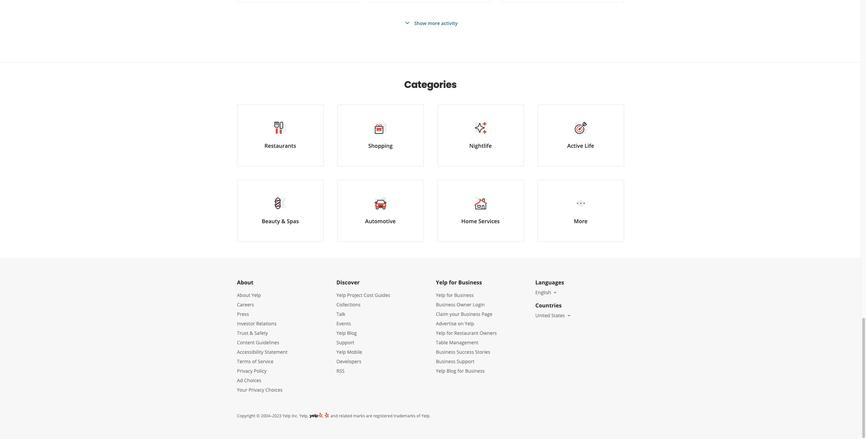 Task type: vqa. For each thing, say whether or not it's contained in the screenshot.
leftmost Choices
yes



Task type: locate. For each thing, give the bounding box(es) containing it.
0 vertical spatial choices
[[244, 377, 261, 384]]

support down success
[[457, 358, 475, 365]]

for down advertise
[[447, 330, 453, 336]]

1 vertical spatial &
[[250, 330, 253, 336]]

for up yelp for business link
[[449, 279, 457, 286]]

restaurants link
[[237, 105, 324, 166]]

1 vertical spatial of
[[417, 413, 420, 419]]

explore recent activity section section
[[232, 0, 630, 62]]

16 chevron down v2 image inside "english" popup button
[[553, 290, 558, 295]]

privacy
[[237, 368, 253, 374], [249, 387, 264, 393]]

services
[[479, 218, 500, 225]]

states
[[552, 312, 565, 319]]

1 vertical spatial choices
[[266, 387, 283, 393]]

16 chevron down v2 image
[[553, 290, 558, 295], [566, 313, 572, 318]]

business owner login link
[[436, 302, 485, 308]]

beauty & spas link
[[237, 180, 324, 242]]

yelp logo image
[[310, 413, 322, 419]]

beauty
[[262, 218, 280, 225]]

1 horizontal spatial &
[[281, 218, 285, 225]]

1 horizontal spatial support
[[457, 358, 475, 365]]

events
[[337, 320, 351, 327]]

yelp left inc.
[[283, 413, 291, 419]]

choices down policy
[[266, 387, 283, 393]]

yelp right on
[[465, 320, 474, 327]]

0 vertical spatial 16 chevron down v2 image
[[553, 290, 558, 295]]

restaurants
[[265, 142, 296, 150]]

& inside category navigation section navigation
[[281, 218, 285, 225]]

of left yelp.
[[417, 413, 420, 419]]

1 vertical spatial support
[[457, 358, 475, 365]]

claim your business page link
[[436, 311, 493, 317]]

copyright © 2004–2023 yelp inc. yelp,
[[237, 413, 308, 419]]

yelp down business support link
[[436, 368, 445, 374]]

guidelines
[[256, 339, 279, 346]]

1 vertical spatial about
[[237, 292, 250, 298]]

show more activity
[[414, 20, 458, 26]]

press
[[237, 311, 249, 317]]

registered
[[373, 413, 393, 419]]

events link
[[337, 320, 351, 327]]

privacy down the terms at the bottom of page
[[237, 368, 253, 374]]

16 chevron down v2 image down languages
[[553, 290, 558, 295]]

statement
[[265, 349, 288, 355]]

spas
[[287, 218, 299, 225]]

0 vertical spatial about
[[237, 279, 253, 286]]

0 horizontal spatial blog
[[347, 330, 357, 336]]

& right trust
[[250, 330, 253, 336]]

blog inside yelp for business business owner login claim your business page advertise on yelp yelp for restaurant owners table management business success stories business support yelp blog for business
[[447, 368, 456, 374]]

yelp for business
[[436, 279, 482, 286]]

about
[[237, 279, 253, 286], [237, 292, 250, 298]]

login
[[473, 302, 485, 308]]

& left spas
[[281, 218, 285, 225]]

choices down privacy policy link
[[244, 377, 261, 384]]

0 vertical spatial support
[[337, 339, 354, 346]]

privacy down ad choices link
[[249, 387, 264, 393]]

business success stories link
[[436, 349, 490, 355]]

careers link
[[237, 302, 254, 308]]

0 horizontal spatial of
[[252, 358, 257, 365]]

about yelp careers press investor relations trust & safety content guidelines accessibility statement terms of service privacy policy ad choices your privacy choices
[[237, 292, 288, 393]]

0 vertical spatial blog
[[347, 330, 357, 336]]

ad
[[237, 377, 243, 384]]

your privacy choices link
[[237, 387, 283, 393]]

yelp for business business owner login claim your business page advertise on yelp yelp for restaurant owners table management business success stories business support yelp blog for business
[[436, 292, 497, 374]]

about up careers link
[[237, 292, 250, 298]]

0 horizontal spatial &
[[250, 330, 253, 336]]

content guidelines link
[[237, 339, 279, 346]]

about inside the about yelp careers press investor relations trust & safety content guidelines accessibility statement terms of service privacy policy ad choices your privacy choices
[[237, 292, 250, 298]]

1 vertical spatial blog
[[447, 368, 456, 374]]

support inside yelp for business business owner login claim your business page advertise on yelp yelp for restaurant owners table management business success stories business support yelp blog for business
[[457, 358, 475, 365]]

activity
[[441, 20, 458, 26]]

support
[[337, 339, 354, 346], [457, 358, 475, 365]]

0 horizontal spatial support
[[337, 339, 354, 346]]

trust
[[237, 330, 248, 336]]

choices
[[244, 377, 261, 384], [266, 387, 283, 393]]

category navigation section navigation
[[230, 63, 631, 258]]

press link
[[237, 311, 249, 317]]

automotive link
[[337, 180, 424, 242]]

1 vertical spatial 16 chevron down v2 image
[[566, 313, 572, 318]]

business up yelp for business link
[[458, 279, 482, 286]]

0 horizontal spatial choices
[[244, 377, 261, 384]]

16 chevron down v2 image inside united states dropdown button
[[566, 313, 572, 318]]

show
[[414, 20, 427, 26]]

discover
[[337, 279, 360, 286]]

1 horizontal spatial 16 chevron down v2 image
[[566, 313, 572, 318]]

rss link
[[337, 368, 345, 374]]

for up business owner login link
[[447, 292, 453, 298]]

blog up "support" link
[[347, 330, 357, 336]]

support link
[[337, 339, 354, 346]]

2004–2023
[[261, 413, 282, 419]]

categories
[[404, 78, 457, 91]]

1 horizontal spatial choices
[[266, 387, 283, 393]]

1 horizontal spatial blog
[[447, 368, 456, 374]]

service
[[258, 358, 274, 365]]

advertise on yelp link
[[436, 320, 474, 327]]

beauty & spas
[[262, 218, 299, 225]]

yelp
[[436, 279, 448, 286], [252, 292, 261, 298], [337, 292, 346, 298], [436, 292, 445, 298], [465, 320, 474, 327], [337, 330, 346, 336], [436, 330, 445, 336], [337, 349, 346, 355], [436, 368, 445, 374], [283, 413, 291, 419]]

0 horizontal spatial 16 chevron down v2 image
[[553, 290, 558, 295]]

of up privacy policy link
[[252, 358, 257, 365]]

ad choices link
[[237, 377, 261, 384]]

blog down business support link
[[447, 368, 456, 374]]

yelp blog link
[[337, 330, 357, 336]]

0 vertical spatial of
[[252, 358, 257, 365]]

yelp up careers link
[[252, 292, 261, 298]]

business down stories
[[465, 368, 485, 374]]

yelp blog for business link
[[436, 368, 485, 374]]

for
[[449, 279, 457, 286], [447, 292, 453, 298], [447, 330, 453, 336], [458, 368, 464, 374]]

1 about from the top
[[237, 279, 253, 286]]

yelp down events
[[337, 330, 346, 336]]

business up yelp blog for business link
[[436, 358, 456, 365]]

business up owner at the bottom of the page
[[454, 292, 474, 298]]

support inside yelp project cost guides collections talk events yelp blog support yelp mobile developers rss
[[337, 339, 354, 346]]

about up about yelp link
[[237, 279, 253, 286]]

©
[[256, 413, 260, 419]]

blog
[[347, 330, 357, 336], [447, 368, 456, 374]]

support down yelp blog link
[[337, 339, 354, 346]]

yelp inside the about yelp careers press investor relations trust & safety content guidelines accessibility statement terms of service privacy policy ad choices your privacy choices
[[252, 292, 261, 298]]

marks
[[353, 413, 365, 419]]

trust & safety link
[[237, 330, 268, 336]]

on
[[458, 320, 464, 327]]

advertise
[[436, 320, 457, 327]]

2 about from the top
[[237, 292, 250, 298]]

yelp for restaurant owners link
[[436, 330, 497, 336]]

16 chevron down v2 image right states
[[566, 313, 572, 318]]

yelp,
[[299, 413, 308, 419]]

0 vertical spatial &
[[281, 218, 285, 225]]

&
[[281, 218, 285, 225], [250, 330, 253, 336]]



Task type: describe. For each thing, give the bounding box(es) containing it.
investor
[[237, 320, 255, 327]]

0 vertical spatial privacy
[[237, 368, 253, 374]]

accessibility
[[237, 349, 264, 355]]

more link
[[538, 180, 624, 242]]

about for about yelp careers press investor relations trust & safety content guidelines accessibility statement terms of service privacy policy ad choices your privacy choices
[[237, 292, 250, 298]]

yelp.
[[422, 413, 431, 419]]

collections link
[[337, 302, 361, 308]]

1 horizontal spatial of
[[417, 413, 420, 419]]

guides
[[375, 292, 390, 298]]

claim
[[436, 311, 448, 317]]

privacy policy link
[[237, 368, 267, 374]]

about yelp link
[[237, 292, 261, 298]]

about for about
[[237, 279, 253, 286]]

safety
[[254, 330, 268, 336]]

& inside the about yelp careers press investor relations trust & safety content guidelines accessibility statement terms of service privacy policy ad choices your privacy choices
[[250, 330, 253, 336]]

related
[[339, 413, 352, 419]]

owner
[[457, 302, 472, 308]]

nightlife
[[469, 142, 492, 150]]

of inside the about yelp careers press investor relations trust & safety content guidelines accessibility statement terms of service privacy policy ad choices your privacy choices
[[252, 358, 257, 365]]

business up claim
[[436, 302, 456, 308]]

languages
[[536, 279, 564, 286]]

more
[[574, 218, 588, 225]]

project
[[347, 292, 363, 298]]

16 chevron down v2 image for countries
[[566, 313, 572, 318]]

active life
[[567, 142, 594, 150]]

automotive
[[365, 218, 396, 225]]

english button
[[536, 289, 558, 296]]

yelp burst image
[[324, 413, 330, 418]]

yelp mobile link
[[337, 349, 362, 355]]

copyright
[[237, 413, 255, 419]]

yelp up yelp for business link
[[436, 279, 448, 286]]

policy
[[254, 368, 267, 374]]

relations
[[256, 320, 277, 327]]

yelp up table
[[436, 330, 445, 336]]

yelp project cost guides collections talk events yelp blog support yelp mobile developers rss
[[337, 292, 390, 374]]

content
[[237, 339, 255, 346]]

rss
[[337, 368, 345, 374]]

active
[[567, 142, 583, 150]]

and
[[331, 413, 338, 419]]

careers
[[237, 302, 254, 308]]

your
[[450, 311, 460, 317]]

investor relations link
[[237, 320, 277, 327]]

and related marks are registered trademarks of yelp.
[[330, 413, 431, 419]]

life
[[585, 142, 594, 150]]

management
[[449, 339, 479, 346]]

24 chevron down v2 image
[[403, 19, 412, 27]]

table
[[436, 339, 448, 346]]

shopping
[[368, 142, 393, 150]]

show more activity button
[[403, 19, 458, 27]]

nightlife link
[[437, 105, 524, 166]]

active life link
[[538, 105, 624, 166]]

inc.
[[292, 413, 298, 419]]

your
[[237, 387, 247, 393]]

business down table
[[436, 349, 456, 355]]

more
[[428, 20, 440, 26]]

are
[[366, 413, 372, 419]]

united states
[[536, 312, 565, 319]]

stories
[[475, 349, 490, 355]]

mobile
[[347, 349, 362, 355]]

collections
[[337, 302, 361, 308]]

yelp for business link
[[436, 292, 474, 298]]

home services
[[462, 218, 500, 225]]

,
[[322, 413, 324, 419]]

yelp up collections
[[337, 292, 346, 298]]

for down business support link
[[458, 368, 464, 374]]

cost
[[364, 292, 374, 298]]

table management link
[[436, 339, 479, 346]]

english
[[536, 289, 551, 296]]

business down owner at the bottom of the page
[[461, 311, 481, 317]]

terms
[[237, 358, 251, 365]]

yelp project cost guides link
[[337, 292, 390, 298]]

countries
[[536, 302, 562, 309]]

trademarks
[[394, 413, 416, 419]]

success
[[457, 349, 474, 355]]

blog inside yelp project cost guides collections talk events yelp blog support yelp mobile developers rss
[[347, 330, 357, 336]]

yelp up claim
[[436, 292, 445, 298]]

developers link
[[337, 358, 362, 365]]

16 chevron down v2 image for languages
[[553, 290, 558, 295]]

united
[[536, 312, 550, 319]]

1 vertical spatial privacy
[[249, 387, 264, 393]]

shopping link
[[337, 105, 424, 166]]

developers
[[337, 358, 362, 365]]

yelp down "support" link
[[337, 349, 346, 355]]

accessibility statement link
[[237, 349, 288, 355]]

restaurant
[[454, 330, 479, 336]]

owners
[[480, 330, 497, 336]]

page
[[482, 311, 493, 317]]

business support link
[[436, 358, 475, 365]]

terms of service link
[[237, 358, 274, 365]]



